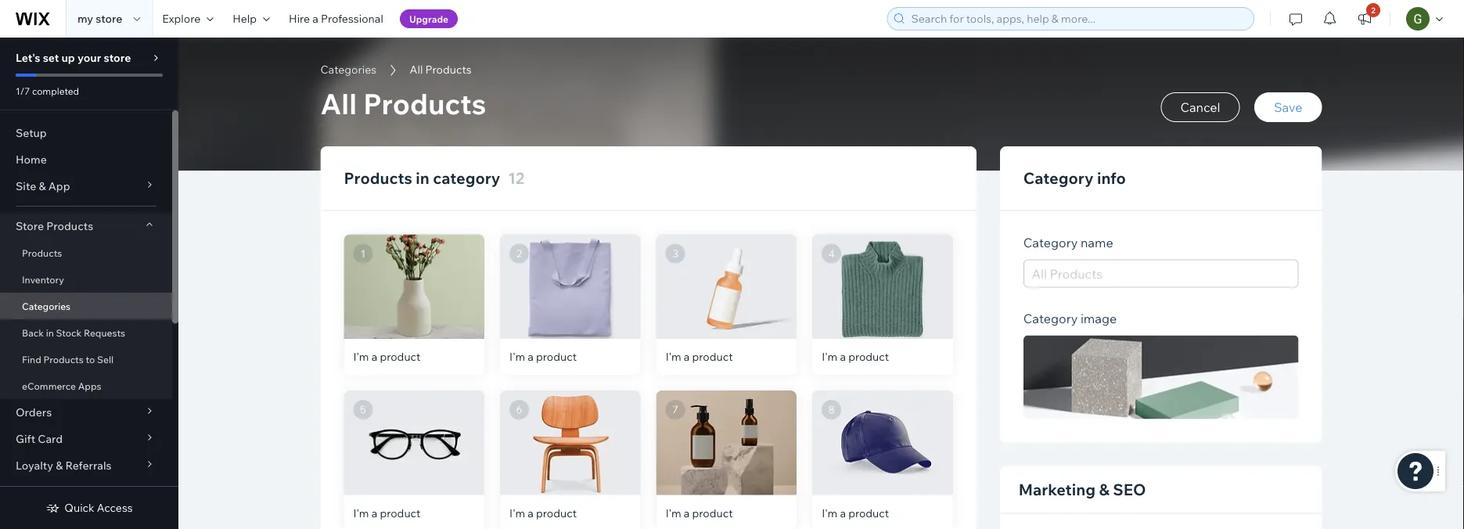 Task type: vqa. For each thing, say whether or not it's contained in the screenshot.
'&' associated with Marketing
yes



Task type: describe. For each thing, give the bounding box(es) containing it.
store products button
[[0, 213, 172, 239]]

home
[[16, 153, 47, 166]]

professional
[[321, 12, 383, 25]]

a for 6
[[528, 506, 534, 520]]

back in stock requests
[[22, 327, 125, 338]]

upgrade
[[409, 13, 449, 25]]

loyalty & referrals button
[[0, 452, 172, 479]]

a for 8
[[840, 506, 846, 520]]

ecommerce
[[22, 380, 76, 392]]

i'm a product for 4
[[822, 350, 889, 364]]

save button
[[1255, 92, 1322, 122]]

store inside "sidebar" element
[[104, 51, 131, 65]]

& for loyalty
[[56, 459, 63, 472]]

orders
[[16, 405, 52, 419]]

setup
[[16, 126, 47, 140]]

i'm a product for 1
[[353, 350, 421, 364]]

category for category image
[[1024, 310, 1078, 326]]

a for 3
[[684, 350, 690, 364]]

ecommerce apps
[[22, 380, 101, 392]]

access
[[97, 501, 133, 515]]

product for 6
[[536, 506, 577, 520]]

i'm for 7
[[666, 506, 681, 520]]

orders button
[[0, 399, 172, 426]]

category for category info
[[1024, 168, 1094, 187]]

2 button
[[1348, 0, 1382, 38]]

8
[[829, 403, 835, 416]]

site & app button
[[0, 173, 172, 200]]

upgrade button
[[400, 9, 458, 28]]

point
[[16, 485, 43, 499]]

category name
[[1024, 234, 1113, 250]]

3
[[673, 247, 679, 260]]

products up ecommerce apps in the left of the page
[[43, 353, 84, 365]]

in for stock
[[46, 327, 54, 338]]

apps
[[78, 380, 101, 392]]

image
[[1081, 310, 1117, 326]]

find
[[22, 353, 41, 365]]

categories inside all products "form"
[[320, 63, 377, 76]]

category info
[[1024, 168, 1126, 187]]

categories inside "sidebar" element
[[22, 300, 71, 312]]

sale
[[58, 485, 80, 499]]

1 vertical spatial all
[[320, 85, 357, 121]]

back
[[22, 327, 44, 338]]

ecommerce apps link
[[0, 373, 172, 399]]

store
[[16, 219, 44, 233]]

info
[[1097, 168, 1126, 187]]

of
[[45, 485, 55, 499]]

product for 8
[[849, 506, 889, 520]]

7
[[673, 403, 679, 416]]

a for 7
[[684, 506, 690, 520]]

gift card
[[16, 432, 63, 446]]

site
[[16, 179, 36, 193]]

gift card button
[[0, 426, 172, 452]]

quick access
[[64, 501, 133, 515]]

4
[[828, 247, 835, 260]]

setup link
[[0, 120, 172, 146]]

Category name text field
[[1024, 259, 1299, 288]]

a for 1
[[371, 350, 377, 364]]

explore
[[162, 12, 201, 25]]

i'm for 1
[[353, 350, 369, 364]]

Search for tools, apps, help & more... field
[[907, 8, 1249, 30]]

0 vertical spatial all products
[[410, 63, 472, 76]]

inventory link
[[0, 266, 172, 293]]

up
[[61, 51, 75, 65]]

products in category 12
[[344, 168, 525, 187]]

referrals
[[65, 459, 112, 472]]

to
[[86, 353, 95, 365]]

& for marketing
[[1099, 480, 1110, 499]]

home link
[[0, 146, 172, 173]]

save
[[1274, 99, 1303, 115]]

i'm a product for 7
[[666, 506, 733, 520]]

find products to sell link
[[0, 346, 172, 373]]

i'm a product for 6
[[510, 506, 577, 520]]

in for category
[[416, 168, 430, 187]]

name
[[1081, 234, 1113, 250]]

1 vertical spatial categories link
[[0, 293, 172, 319]]

products down upgrade
[[425, 63, 472, 76]]

marketing
[[1019, 480, 1096, 499]]

6
[[516, 403, 522, 416]]

a for 5
[[371, 506, 377, 520]]

i'm a product for 8
[[822, 506, 889, 520]]

i'm for 4
[[822, 350, 838, 364]]

products link
[[0, 239, 172, 266]]

i'm a product for 2
[[510, 350, 577, 364]]



Task type: locate. For each thing, give the bounding box(es) containing it.
1 horizontal spatial categories
[[320, 63, 377, 76]]

a for 4
[[840, 350, 846, 364]]

cancel button
[[1161, 92, 1240, 122]]

1
[[361, 247, 366, 260]]

category
[[433, 168, 500, 187]]

all
[[410, 63, 423, 76], [320, 85, 357, 121]]

2 category from the top
[[1024, 234, 1078, 250]]

gift
[[16, 432, 35, 446]]

1 vertical spatial all products
[[320, 85, 486, 121]]

product
[[380, 350, 421, 364], [536, 350, 577, 364], [692, 350, 733, 364], [849, 350, 889, 364], [380, 506, 421, 520], [536, 506, 577, 520], [692, 506, 733, 520], [849, 506, 889, 520]]

1 horizontal spatial in
[[416, 168, 430, 187]]

marketing & seo
[[1019, 480, 1146, 499]]

i'm for 3
[[666, 350, 681, 364]]

your
[[77, 51, 101, 65]]

0 vertical spatial in
[[416, 168, 430, 187]]

card
[[38, 432, 63, 446]]

in inside all products "form"
[[416, 168, 430, 187]]

& inside dropdown button
[[56, 459, 63, 472]]

& right site
[[39, 179, 46, 193]]

2 vertical spatial category
[[1024, 310, 1078, 326]]

0 horizontal spatial categories link
[[0, 293, 172, 319]]

category image
[[1024, 310, 1117, 326]]

12
[[508, 168, 525, 187]]

0 vertical spatial &
[[39, 179, 46, 193]]

store
[[96, 12, 122, 25], [104, 51, 131, 65]]

store right my at left top
[[96, 12, 122, 25]]

0 horizontal spatial categories
[[22, 300, 71, 312]]

categories down inventory
[[22, 300, 71, 312]]

app
[[48, 179, 70, 193]]

categories link
[[313, 62, 384, 77], [0, 293, 172, 319]]

0 vertical spatial store
[[96, 12, 122, 25]]

cancel
[[1181, 99, 1220, 115]]

& left seo
[[1099, 480, 1110, 499]]

category left "image"
[[1024, 310, 1078, 326]]

categories down professional
[[320, 63, 377, 76]]

1/7 completed
[[16, 85, 79, 97]]

0 vertical spatial categories link
[[313, 62, 384, 77]]

products up products in category 12
[[363, 85, 486, 121]]

i'm for 2
[[510, 350, 525, 364]]

categories link up back in stock requests
[[0, 293, 172, 319]]

0 horizontal spatial &
[[39, 179, 46, 193]]

0 vertical spatial 2
[[1371, 5, 1376, 15]]

1 horizontal spatial 2
[[1371, 5, 1376, 15]]

2
[[1371, 5, 1376, 15], [517, 247, 522, 260]]

categories
[[320, 63, 377, 76], [22, 300, 71, 312]]

1 horizontal spatial &
[[56, 459, 63, 472]]

0 vertical spatial categories
[[320, 63, 377, 76]]

completed
[[32, 85, 79, 97]]

products up products link
[[46, 219, 93, 233]]

in left category
[[416, 168, 430, 187]]

all products
[[410, 63, 472, 76], [320, 85, 486, 121]]

i'm a product
[[353, 350, 421, 364], [510, 350, 577, 364], [666, 350, 733, 364], [822, 350, 889, 364], [353, 506, 421, 520], [510, 506, 577, 520], [666, 506, 733, 520], [822, 506, 889, 520]]

sell
[[97, 353, 114, 365]]

hire a professional
[[289, 12, 383, 25]]

0 horizontal spatial 2
[[517, 247, 522, 260]]

i'm for 8
[[822, 506, 838, 520]]

product for 3
[[692, 350, 733, 364]]

in inside "sidebar" element
[[46, 327, 54, 338]]

0 vertical spatial category
[[1024, 168, 1094, 187]]

let's
[[16, 51, 40, 65]]

1 category from the top
[[1024, 168, 1094, 187]]

all products form
[[178, 38, 1464, 529]]

2 horizontal spatial &
[[1099, 480, 1110, 499]]

2 inside 2 button
[[1371, 5, 1376, 15]]

products up 1
[[344, 168, 412, 187]]

i'm for 5
[[353, 506, 369, 520]]

sidebar element
[[0, 38, 178, 529]]

1 horizontal spatial all
[[410, 63, 423, 76]]

a for 2
[[528, 350, 534, 364]]

site & app
[[16, 179, 70, 193]]

in right back
[[46, 327, 54, 338]]

stock
[[56, 327, 82, 338]]

1 vertical spatial 2
[[517, 247, 522, 260]]

i'm for 6
[[510, 506, 525, 520]]

help
[[233, 12, 257, 25]]

my store
[[77, 12, 122, 25]]

2 inside all products "form"
[[517, 247, 522, 260]]

let's set up your store
[[16, 51, 131, 65]]

0 horizontal spatial in
[[46, 327, 54, 338]]

product for 5
[[380, 506, 421, 520]]

hire a professional link
[[279, 0, 393, 38]]

category left name on the right top of the page
[[1024, 234, 1078, 250]]

seo
[[1113, 480, 1146, 499]]

product for 7
[[692, 506, 733, 520]]

1 horizontal spatial categories link
[[313, 62, 384, 77]]

hire
[[289, 12, 310, 25]]

requests
[[84, 327, 125, 338]]

quick access button
[[46, 501, 133, 515]]

loyalty
[[16, 459, 53, 472]]

category for category name
[[1024, 234, 1078, 250]]

2 vertical spatial &
[[1099, 480, 1110, 499]]

1 vertical spatial categories
[[22, 300, 71, 312]]

point of sale link
[[0, 479, 172, 506]]

& right loyalty
[[56, 459, 63, 472]]

5
[[360, 403, 366, 416]]

product for 2
[[536, 350, 577, 364]]

products inside dropdown button
[[46, 219, 93, 233]]

point of sale
[[16, 485, 80, 499]]

& inside popup button
[[39, 179, 46, 193]]

product for 4
[[849, 350, 889, 364]]

store right your
[[104, 51, 131, 65]]

0 horizontal spatial all
[[320, 85, 357, 121]]

categories link inside all products "form"
[[313, 62, 384, 77]]

set
[[43, 51, 59, 65]]

inventory
[[22, 274, 64, 285]]

find products to sell
[[22, 353, 114, 365]]

products
[[425, 63, 472, 76], [363, 85, 486, 121], [344, 168, 412, 187], [46, 219, 93, 233], [22, 247, 62, 259], [43, 353, 84, 365]]

1 vertical spatial category
[[1024, 234, 1078, 250]]

i'm a product for 5
[[353, 506, 421, 520]]

in
[[416, 168, 430, 187], [46, 327, 54, 338]]

0 vertical spatial all
[[410, 63, 423, 76]]

categories link down professional
[[313, 62, 384, 77]]

& inside all products "form"
[[1099, 480, 1110, 499]]

&
[[39, 179, 46, 193], [56, 459, 63, 472], [1099, 480, 1110, 499]]

store products
[[16, 219, 93, 233]]

help button
[[223, 0, 279, 38]]

product for 1
[[380, 350, 421, 364]]

1 vertical spatial in
[[46, 327, 54, 338]]

1 vertical spatial &
[[56, 459, 63, 472]]

products up inventory
[[22, 247, 62, 259]]

my
[[77, 12, 93, 25]]

loyalty & referrals
[[16, 459, 112, 472]]

& for site
[[39, 179, 46, 193]]

back in stock requests link
[[0, 319, 172, 346]]

a
[[313, 12, 318, 25], [371, 350, 377, 364], [528, 350, 534, 364], [684, 350, 690, 364], [840, 350, 846, 364], [371, 506, 377, 520], [528, 506, 534, 520], [684, 506, 690, 520], [840, 506, 846, 520]]

quick
[[64, 501, 94, 515]]

1/7
[[16, 85, 30, 97]]

category left the info
[[1024, 168, 1094, 187]]

i'm
[[353, 350, 369, 364], [510, 350, 525, 364], [666, 350, 681, 364], [822, 350, 838, 364], [353, 506, 369, 520], [510, 506, 525, 520], [666, 506, 681, 520], [822, 506, 838, 520]]

i'm a product for 3
[[666, 350, 733, 364]]

3 category from the top
[[1024, 310, 1078, 326]]

category
[[1024, 168, 1094, 187], [1024, 234, 1078, 250], [1024, 310, 1078, 326]]

1 vertical spatial store
[[104, 51, 131, 65]]



